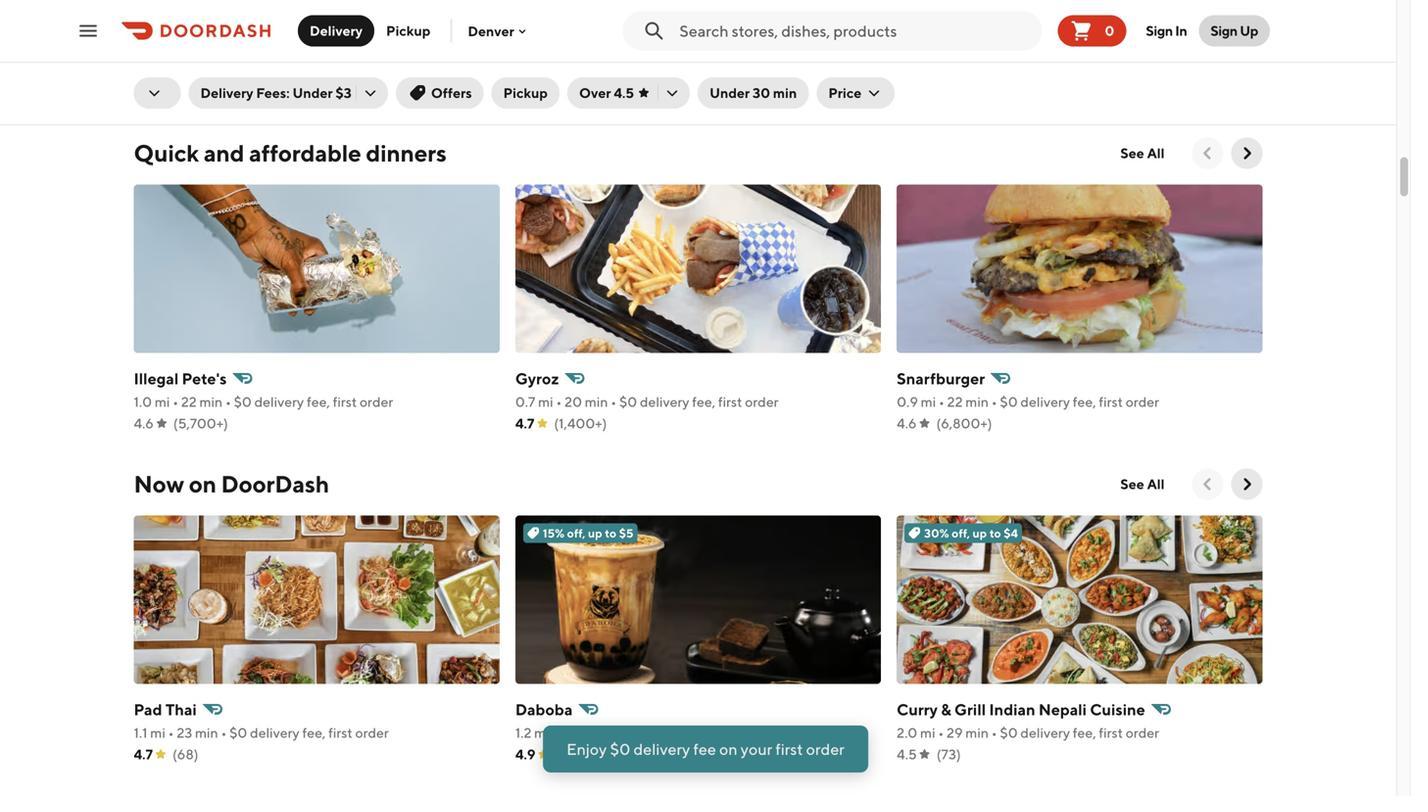 Task type: describe. For each thing, give the bounding box(es) containing it.
(68)
[[173, 747, 198, 763]]

min for illegal pete's
[[199, 394, 223, 410]]

(14,100+)
[[554, 84, 612, 101]]

4.5 for the cheesecake factory
[[134, 84, 154, 101]]

enjoy
[[567, 740, 607, 759]]

fee, for snarfburger
[[1073, 394, 1096, 410]]

(33,600+)
[[174, 84, 237, 101]]

• left 38
[[555, 63, 561, 79]]

curry & grill indian nepali cuisine
[[897, 701, 1145, 720]]

fee
[[693, 740, 716, 759]]

1 under from the left
[[292, 85, 333, 101]]

illegal pete's
[[134, 370, 227, 388]]

delivery for daboba
[[635, 725, 684, 742]]

a
[[967, 38, 979, 57]]

$​0 for gyroz
[[619, 394, 637, 410]]

min for pad thai
[[195, 725, 218, 742]]

quick
[[134, 139, 199, 167]]

30 inside button
[[753, 85, 770, 101]]

• down indian
[[992, 725, 997, 742]]

first for pad thai
[[328, 725, 352, 742]]

delivery for delivery fees: under $3
[[200, 85, 253, 101]]

$​0 for illegal pete's
[[234, 394, 252, 410]]

24
[[561, 725, 577, 742]]

4.7 for illegal pete's
[[515, 416, 534, 432]]

0 button
[[1058, 15, 1126, 47]]

$3
[[336, 85, 352, 101]]

next button of carousel image for quick and affordable dinners
[[1237, 144, 1257, 163]]

min inside 2.5 mi • 19 min • $​0 delivery fee, first order 4.6
[[962, 63, 985, 79]]

2.5 mi • 19 min • $​0 delivery fee, first order 4.6
[[897, 63, 1156, 101]]

4.9
[[515, 747, 536, 763]]

Store search: begin typing to search for stores available on DoorDash text field
[[680, 20, 1034, 42]]

and
[[204, 139, 244, 167]]

• up (6,800+)
[[992, 394, 997, 410]]

sign up link
[[1199, 15, 1270, 47]]

price
[[828, 85, 862, 101]]

first inside 2.5 mi • 19 min • $​0 delivery fee, first order 4.6
[[1095, 63, 1120, 79]]

order for gyroz
[[745, 394, 779, 410]]

denver button
[[468, 23, 530, 39]]

fee, for daboba
[[687, 725, 710, 742]]

• right 0.8 at top left
[[176, 63, 181, 79]]

sign for sign up
[[1211, 23, 1238, 39]]

$​0 for pad thai
[[229, 725, 247, 742]]

min for snarfburger
[[966, 394, 989, 410]]

snarfburger
[[897, 370, 985, 388]]

first for the cheesecake factory
[[338, 63, 362, 79]]

dinners
[[366, 139, 447, 167]]

delivery for snarfburger
[[1021, 394, 1070, 410]]

sign in
[[1146, 23, 1187, 39]]

mi right 2.3
[[537, 63, 552, 79]]

doordash
[[221, 471, 329, 499]]

2.3 mi • 38 min • $​0 delivery fee, first order
[[515, 63, 776, 79]]

$​0 for the cheesecake factory
[[239, 63, 257, 79]]

• right 20
[[611, 394, 617, 410]]

min for curry & grill indian nepali cuisine
[[966, 725, 989, 742]]

• left the 19
[[937, 63, 943, 79]]

indian
[[989, 701, 1036, 720]]

delivery for delivery
[[310, 23, 363, 39]]

cheesecake
[[165, 38, 254, 57]]

mi for pad thai
[[150, 725, 165, 742]]

38
[[563, 63, 579, 79]]

min for the cheesecake factory
[[204, 63, 228, 79]]

0.9 mi • 22 min • $​0 delivery fee, first order
[[897, 394, 1159, 410]]

$4
[[1004, 527, 1018, 541]]

(5,700+)
[[173, 416, 228, 432]]

(73)
[[937, 747, 961, 763]]

affordable
[[249, 139, 361, 167]]

fee, for pad thai
[[302, 725, 326, 742]]

delivery fees: under $3
[[200, 85, 352, 101]]

(30)
[[555, 747, 582, 763]]

all for quick and affordable dinners
[[1147, 145, 1165, 161]]

1.2
[[515, 725, 532, 742]]

22 for illegal pete's
[[181, 394, 197, 410]]

29
[[947, 725, 963, 742]]

2.0 mi • 29 min • $​0 delivery fee, first order
[[897, 725, 1159, 742]]

min inside button
[[773, 85, 797, 101]]

mi for daboba
[[534, 725, 550, 742]]

• left 29
[[938, 725, 944, 742]]

all for now on doordash
[[1147, 476, 1165, 493]]

2.5
[[897, 63, 916, 79]]

price button
[[817, 77, 895, 109]]

• down pete's
[[225, 394, 231, 410]]

previous button of carousel image
[[1198, 144, 1218, 163]]

over 4.5
[[579, 85, 634, 101]]

first for illegal pete's
[[333, 394, 357, 410]]

order for illegal pete's
[[360, 394, 393, 410]]

• right the 24
[[606, 725, 611, 742]]

first for daboba
[[713, 725, 737, 742]]

over 4.5 button
[[567, 77, 690, 109]]

fee, for illegal pete's
[[307, 394, 330, 410]]

mi for the cheesecake factory
[[158, 63, 173, 79]]

4.6 for snarfburger
[[897, 416, 917, 432]]

grill
[[955, 701, 986, 720]]

1.0 mi • 22 min • $​0 delivery fee, first order
[[134, 394, 393, 410]]

&
[[941, 701, 951, 720]]

mi for gyroz
[[538, 394, 553, 410]]

15%
[[543, 527, 565, 541]]

factory
[[257, 38, 312, 57]]

$0
[[610, 740, 630, 759]]

4.5 inside over 4.5 button
[[614, 85, 634, 101]]

delivery button
[[298, 15, 374, 47]]

see for now on doordash
[[1121, 476, 1144, 493]]

now on doordash
[[134, 471, 329, 499]]

now on doordash link
[[134, 469, 329, 500]]

delivery for illegal pete's
[[254, 394, 304, 410]]

see all link for now on doordash
[[1109, 469, 1177, 500]]

first for gyroz
[[718, 394, 742, 410]]

2 vertical spatial 4.7
[[134, 747, 153, 763]]

sign up
[[1211, 23, 1258, 39]]

1 horizontal spatial on
[[719, 740, 738, 759]]

pad
[[134, 701, 162, 720]]

pete's
[[182, 370, 227, 388]]

0.8 mi • 30 min • $​0 delivery fee, first order
[[134, 63, 398, 79]]

offers
[[431, 85, 472, 101]]

to for curry & grill indian nepali cuisine
[[990, 527, 1001, 541]]

2.3
[[515, 63, 534, 79]]

denver
[[468, 23, 514, 39]]

0.7
[[515, 394, 535, 410]]

gyroz
[[515, 370, 559, 388]]

order for snarfburger
[[1126, 394, 1159, 410]]

see all link for quick and affordable dinners
[[1109, 138, 1177, 169]]

curry
[[897, 701, 938, 720]]



Task type: locate. For each thing, give the bounding box(es) containing it.
0 horizontal spatial 4.5
[[134, 84, 154, 101]]

15% off, up to $5
[[543, 527, 634, 541]]

delivery for curry & grill indian nepali cuisine
[[1021, 725, 1070, 742]]

0.8
[[134, 63, 155, 79]]

4.5 down 0.8 at top left
[[134, 84, 154, 101]]

1 vertical spatial 4.7
[[515, 416, 534, 432]]

0 horizontal spatial pickup button
[[374, 15, 442, 47]]

1 next button of carousel image from the top
[[1237, 144, 1257, 163]]

1 horizontal spatial pickup
[[503, 85, 548, 101]]

2 horizontal spatial 4.5
[[897, 747, 917, 763]]

• right the 19
[[988, 63, 994, 79]]

on right now
[[189, 471, 216, 499]]

under 30 min
[[710, 85, 797, 101]]

delivery for pad thai
[[250, 725, 300, 742]]

next button of carousel image right previous button of carousel image
[[1237, 144, 1257, 163]]

1 up from the left
[[588, 527, 602, 541]]

2 see all link from the top
[[1109, 469, 1177, 500]]

delivery inside button
[[310, 23, 363, 39]]

1 22 from the left
[[181, 394, 197, 410]]

0 vertical spatial all
[[1147, 145, 1165, 161]]

quick and affordable dinners
[[134, 139, 447, 167]]

30 left price
[[753, 85, 770, 101]]

to left $5
[[605, 527, 617, 541]]

order inside 2.5 mi • 19 min • $​0 delivery fee, first order 4.6
[[1122, 63, 1156, 79]]

1 horizontal spatial delivery
[[310, 23, 363, 39]]

$​0 for daboba
[[614, 725, 632, 742]]

next button of carousel image for now on doordash
[[1237, 475, 1257, 495]]

see left previous button of carousel image
[[1121, 145, 1144, 161]]

1.0
[[134, 394, 152, 410]]

min up (6,800+)
[[966, 394, 989, 410]]

22 up (6,800+)
[[947, 394, 963, 410]]

to left $4
[[990, 527, 1001, 541]]

see all for quick and affordable dinners
[[1121, 145, 1165, 161]]

see for quick and affordable dinners
[[1121, 145, 1144, 161]]

0 horizontal spatial 22
[[181, 394, 197, 410]]

0 horizontal spatial to
[[605, 527, 617, 541]]

1 vertical spatial see all link
[[1109, 469, 1177, 500]]

2 under from the left
[[710, 85, 750, 101]]

4.7 for the cheesecake factory
[[515, 84, 534, 101]]

off, for curry & grill indian nepali cuisine
[[952, 527, 970, 541]]

pad thai
[[134, 701, 197, 720]]

mi right the "2.0"
[[920, 725, 936, 742]]

1 vertical spatial see
[[1121, 476, 1144, 493]]

up left $4
[[973, 527, 987, 541]]

illegal
[[134, 370, 179, 388]]

4.7 down 1.1
[[134, 747, 153, 763]]

delivery inside 2.5 mi • 19 min • $​0 delivery fee, first order 4.6
[[1017, 63, 1067, 79]]

order for daboba
[[740, 725, 773, 742]]

$5
[[619, 527, 634, 541]]

off, for daboba
[[567, 527, 586, 541]]

0 vertical spatial delivery
[[310, 23, 363, 39]]

mi for curry & grill indian nepali cuisine
[[920, 725, 936, 742]]

0 horizontal spatial on
[[189, 471, 216, 499]]

2 to from the left
[[990, 527, 1001, 541]]

up
[[588, 527, 602, 541], [973, 527, 987, 541]]

4.7
[[515, 84, 534, 101], [515, 416, 534, 432], [134, 747, 153, 763]]

under down 2.3 mi • 38 min • $​0 delivery fee, first order
[[710, 85, 750, 101]]

sign in link
[[1134, 11, 1199, 50]]

see all left previous button of carousel image
[[1121, 145, 1165, 161]]

0 horizontal spatial under
[[292, 85, 333, 101]]

1.2 mi • 24 min • $​0 delivery fee, first order
[[515, 725, 773, 742]]

1 horizontal spatial under
[[710, 85, 750, 101]]

2 22 from the left
[[947, 394, 963, 410]]

mi right 0.7
[[538, 394, 553, 410]]

pickup button up offers button
[[374, 15, 442, 47]]

all left previous button of carousel image
[[1147, 145, 1165, 161]]

your
[[741, 740, 772, 759]]

30% off, up to $4
[[924, 527, 1018, 541]]

now
[[134, 471, 184, 499]]

1 sign from the left
[[1146, 23, 1173, 39]]

23
[[177, 725, 192, 742]]

see all link left previous button of carousel image
[[1109, 138, 1177, 169]]

sign left up
[[1211, 23, 1238, 39]]

0 vertical spatial 4.7
[[515, 84, 534, 101]]

1 vertical spatial delivery
[[200, 85, 253, 101]]

chick-fil-a
[[897, 38, 979, 57]]

0 vertical spatial see all
[[1121, 145, 1165, 161]]

see all
[[1121, 145, 1165, 161], [1121, 476, 1165, 493]]

see all for now on doordash
[[1121, 476, 1165, 493]]

1 vertical spatial see all
[[1121, 476, 1165, 493]]

2 up from the left
[[973, 527, 987, 541]]

4.6 down 2.5 at the top right
[[897, 84, 917, 101]]

chick-
[[897, 38, 946, 57]]

mi right 2.5 at the top right
[[919, 63, 934, 79]]

fee, inside 2.5 mi • 19 min • $​0 delivery fee, first order 4.6
[[1069, 63, 1093, 79]]

1.1 mi • 23 min • $​0 delivery fee, first order
[[134, 725, 389, 742]]

min up (33,600+)
[[204, 63, 228, 79]]

next button of carousel image right previous button of carousel icon
[[1237, 475, 1257, 495]]

to
[[605, 527, 617, 541], [990, 527, 1001, 541]]

pickup up offers button
[[386, 23, 431, 39]]

first for curry & grill indian nepali cuisine
[[1099, 725, 1123, 742]]

1 horizontal spatial sign
[[1211, 23, 1238, 39]]

order
[[365, 63, 398, 79], [742, 63, 776, 79], [1122, 63, 1156, 79], [360, 394, 393, 410], [745, 394, 779, 410], [1126, 394, 1159, 410], [355, 725, 389, 742], [740, 725, 773, 742], [1126, 725, 1159, 742], [806, 740, 845, 759]]

over
[[579, 85, 611, 101]]

2 see from the top
[[1121, 476, 1144, 493]]

enjoy $0 delivery fee on your first order
[[567, 740, 845, 759]]

(6,800+)
[[936, 416, 992, 432]]

4.6 down 1.0 on the left of the page
[[134, 416, 154, 432]]

mi right 0.8 at top left
[[158, 63, 173, 79]]

1 vertical spatial pickup button
[[492, 77, 560, 109]]

all left previous button of carousel icon
[[1147, 476, 1165, 493]]

min right 23
[[195, 725, 218, 742]]

0
[[1105, 23, 1115, 39]]

min right 20
[[585, 394, 608, 410]]

1 vertical spatial on
[[719, 740, 738, 759]]

4.5 down the "2.0"
[[897, 747, 917, 763]]

• down the cheesecake factory
[[230, 63, 236, 79]]

22 for snarfburger
[[947, 394, 963, 410]]

up for curry & grill indian nepali cuisine
[[973, 527, 987, 541]]

off, right 15%
[[567, 527, 586, 541]]

1 vertical spatial 30
[[753, 85, 770, 101]]

fees:
[[256, 85, 290, 101]]

1 horizontal spatial 22
[[947, 394, 963, 410]]

daboba
[[515, 701, 573, 720]]

mi right 1.1
[[150, 725, 165, 742]]

in
[[1175, 23, 1187, 39]]

nepali
[[1039, 701, 1087, 720]]

4.7 down 0.7
[[515, 416, 534, 432]]

1 vertical spatial pickup
[[503, 85, 548, 101]]

fil-
[[946, 38, 967, 57]]

min right the 24
[[580, 725, 603, 742]]

1 to from the left
[[605, 527, 617, 541]]

1 horizontal spatial 30
[[753, 85, 770, 101]]

1 all from the top
[[1147, 145, 1165, 161]]

• left 23
[[168, 725, 174, 742]]

mi right 1.2
[[534, 725, 550, 742]]

see
[[1121, 145, 1144, 161], [1121, 476, 1144, 493]]

offers button
[[396, 77, 484, 109]]

first for snarfburger
[[1099, 394, 1123, 410]]

1 see all from the top
[[1121, 145, 1165, 161]]

first
[[338, 63, 362, 79], [715, 63, 740, 79], [1095, 63, 1120, 79], [333, 394, 357, 410], [718, 394, 742, 410], [1099, 394, 1123, 410], [328, 725, 352, 742], [713, 725, 737, 742], [1099, 725, 1123, 742], [776, 740, 803, 759]]

open menu image
[[76, 19, 100, 43]]

delivery up $3
[[310, 23, 363, 39]]

under left $3
[[292, 85, 333, 101]]

1 horizontal spatial up
[[973, 527, 987, 541]]

see all left previous button of carousel icon
[[1121, 476, 1165, 493]]

$​0 for curry & grill indian nepali cuisine
[[1000, 725, 1018, 742]]

2 off, from the left
[[952, 527, 970, 541]]

up for daboba
[[588, 527, 602, 541]]

mi inside 2.5 mi • 19 min • $​0 delivery fee, first order 4.6
[[919, 63, 934, 79]]

order for the cheesecake factory
[[365, 63, 398, 79]]

0 horizontal spatial 30
[[184, 63, 202, 79]]

2 next button of carousel image from the top
[[1237, 475, 1257, 495]]

0.9
[[897, 394, 918, 410]]

0 vertical spatial next button of carousel image
[[1237, 144, 1257, 163]]

4.6 down 0.9
[[897, 416, 917, 432]]

min for gyroz
[[585, 394, 608, 410]]

all
[[1147, 145, 1165, 161], [1147, 476, 1165, 493]]

20
[[565, 394, 582, 410]]

19
[[946, 63, 959, 79]]

delivery
[[259, 63, 309, 79], [637, 63, 687, 79], [1017, 63, 1067, 79], [254, 394, 304, 410], [640, 394, 689, 410], [1021, 394, 1070, 410], [250, 725, 300, 742], [635, 725, 684, 742], [1021, 725, 1070, 742], [634, 740, 690, 759]]

pickup down 2.3
[[503, 85, 548, 101]]

fee, for the cheesecake factory
[[312, 63, 335, 79]]

min left price
[[773, 85, 797, 101]]

next button of carousel image
[[1237, 144, 1257, 163], [1237, 475, 1257, 495]]

0 vertical spatial 30
[[184, 63, 202, 79]]

sign left in
[[1146, 23, 1173, 39]]

1 see all link from the top
[[1109, 138, 1177, 169]]

$​0 for snarfburger
[[1000, 394, 1018, 410]]

$​0 inside 2.5 mi • 19 min • $​0 delivery fee, first order 4.6
[[996, 63, 1014, 79]]

22
[[181, 394, 197, 410], [947, 394, 963, 410]]

0 vertical spatial on
[[189, 471, 216, 499]]

see all link left previous button of carousel icon
[[1109, 469, 1177, 500]]

1 horizontal spatial pickup button
[[492, 77, 560, 109]]

0 horizontal spatial off,
[[567, 527, 586, 541]]

mi right 0.9
[[921, 394, 936, 410]]

1 horizontal spatial 4.5
[[614, 85, 634, 101]]

up left $5
[[588, 527, 602, 541]]

0 vertical spatial pickup button
[[374, 15, 442, 47]]

previous button of carousel image
[[1198, 475, 1218, 495]]

delivery for gyroz
[[640, 394, 689, 410]]

1 vertical spatial all
[[1147, 476, 1165, 493]]

4.6 inside 2.5 mi • 19 min • $​0 delivery fee, first order 4.6
[[897, 84, 917, 101]]

to for daboba
[[605, 527, 617, 541]]

min up over
[[582, 63, 605, 79]]

0 vertical spatial pickup
[[386, 23, 431, 39]]

4.5 right over
[[614, 85, 634, 101]]

pickup
[[386, 23, 431, 39], [503, 85, 548, 101]]

order for curry & grill indian nepali cuisine
[[1126, 725, 1159, 742]]

mi for illegal pete's
[[155, 394, 170, 410]]

0 horizontal spatial up
[[588, 527, 602, 541]]

• left the 24
[[552, 725, 558, 742]]

• down "illegal pete's"
[[173, 394, 178, 410]]

mi for snarfburger
[[921, 394, 936, 410]]

2 see all from the top
[[1121, 476, 1165, 493]]

0 horizontal spatial sign
[[1146, 23, 1173, 39]]

0 vertical spatial see
[[1121, 145, 1144, 161]]

under 30 min button
[[698, 77, 809, 109]]

min right the 19
[[962, 63, 985, 79]]

delivery for the cheesecake factory
[[259, 63, 309, 79]]

on right fee
[[719, 740, 738, 759]]

the
[[134, 38, 161, 57]]

the cheesecake factory
[[134, 38, 312, 57]]

mi right 1.0 on the left of the page
[[155, 394, 170, 410]]

on
[[189, 471, 216, 499], [719, 740, 738, 759]]

2 all from the top
[[1147, 476, 1165, 493]]

fee,
[[312, 63, 335, 79], [689, 63, 713, 79], [1069, 63, 1093, 79], [307, 394, 330, 410], [692, 394, 716, 410], [1073, 394, 1096, 410], [302, 725, 326, 742], [687, 725, 710, 742], [1073, 725, 1096, 742]]

4.6
[[897, 84, 917, 101], [134, 416, 154, 432], [897, 416, 917, 432]]

4.6 for illegal pete's
[[134, 416, 154, 432]]

0 horizontal spatial pickup
[[386, 23, 431, 39]]

under inside button
[[710, 85, 750, 101]]

min
[[204, 63, 228, 79], [582, 63, 605, 79], [962, 63, 985, 79], [773, 85, 797, 101], [199, 394, 223, 410], [585, 394, 608, 410], [966, 394, 989, 410], [195, 725, 218, 742], [580, 725, 603, 742], [966, 725, 989, 742]]

pickup button left 38
[[492, 77, 560, 109]]

off, right 30%
[[952, 527, 970, 541]]

order for pad thai
[[355, 725, 389, 742]]

$​0
[[239, 63, 257, 79], [617, 63, 634, 79], [996, 63, 1014, 79], [234, 394, 252, 410], [619, 394, 637, 410], [1000, 394, 1018, 410], [229, 725, 247, 742], [614, 725, 632, 742], [1000, 725, 1018, 742]]

fee, for gyroz
[[692, 394, 716, 410]]

2 sign from the left
[[1211, 23, 1238, 39]]

4.7 down 2.3
[[515, 84, 534, 101]]

0 vertical spatial see all link
[[1109, 138, 1177, 169]]

0 horizontal spatial delivery
[[200, 85, 253, 101]]

1 horizontal spatial off,
[[952, 527, 970, 541]]

0.7 mi • 20 min • $​0 delivery fee, first order
[[515, 394, 779, 410]]

thai
[[165, 701, 197, 720]]

4.5 for curry & grill indian nepali cuisine
[[897, 747, 917, 763]]

• right 23
[[221, 725, 227, 742]]

•
[[176, 63, 181, 79], [230, 63, 236, 79], [555, 63, 561, 79], [608, 63, 614, 79], [937, 63, 943, 79], [988, 63, 994, 79], [173, 394, 178, 410], [225, 394, 231, 410], [556, 394, 562, 410], [611, 394, 617, 410], [939, 394, 945, 410], [992, 394, 997, 410], [168, 725, 174, 742], [221, 725, 227, 742], [552, 725, 558, 742], [606, 725, 611, 742], [938, 725, 944, 742], [992, 725, 997, 742]]

min for daboba
[[580, 725, 603, 742]]

quick and affordable dinners link
[[134, 138, 447, 169]]

delivery down 0.8 mi • 30 min • $​0 delivery fee, first order
[[200, 85, 253, 101]]

sign
[[1146, 23, 1173, 39], [1211, 23, 1238, 39]]

1 off, from the left
[[567, 527, 586, 541]]

pickup button
[[374, 15, 442, 47], [492, 77, 560, 109]]

• up over 4.5
[[608, 63, 614, 79]]

30
[[184, 63, 202, 79], [753, 85, 770, 101]]

1 see from the top
[[1121, 145, 1144, 161]]

30%
[[924, 527, 949, 541]]

1 vertical spatial next button of carousel image
[[1237, 475, 1257, 495]]

2.0
[[897, 725, 918, 742]]

fee, for curry & grill indian nepali cuisine
[[1073, 725, 1096, 742]]

22 up (5,700+)
[[181, 394, 197, 410]]

• down snarfburger
[[939, 394, 945, 410]]

sign for sign in
[[1146, 23, 1173, 39]]

30 up (33,600+)
[[184, 63, 202, 79]]

(1,400+)
[[554, 416, 607, 432]]

up
[[1240, 23, 1258, 39]]

cuisine
[[1090, 701, 1145, 720]]

• left 20
[[556, 394, 562, 410]]

off,
[[567, 527, 586, 541], [952, 527, 970, 541]]

mi
[[158, 63, 173, 79], [537, 63, 552, 79], [919, 63, 934, 79], [155, 394, 170, 410], [538, 394, 553, 410], [921, 394, 936, 410], [150, 725, 165, 742], [534, 725, 550, 742], [920, 725, 936, 742]]

see left previous button of carousel icon
[[1121, 476, 1144, 493]]

min up (5,700+)
[[199, 394, 223, 410]]

1.1
[[134, 725, 147, 742]]

1 horizontal spatial to
[[990, 527, 1001, 541]]

min right 29
[[966, 725, 989, 742]]



Task type: vqa. For each thing, say whether or not it's contained in the screenshot.
the right on
yes



